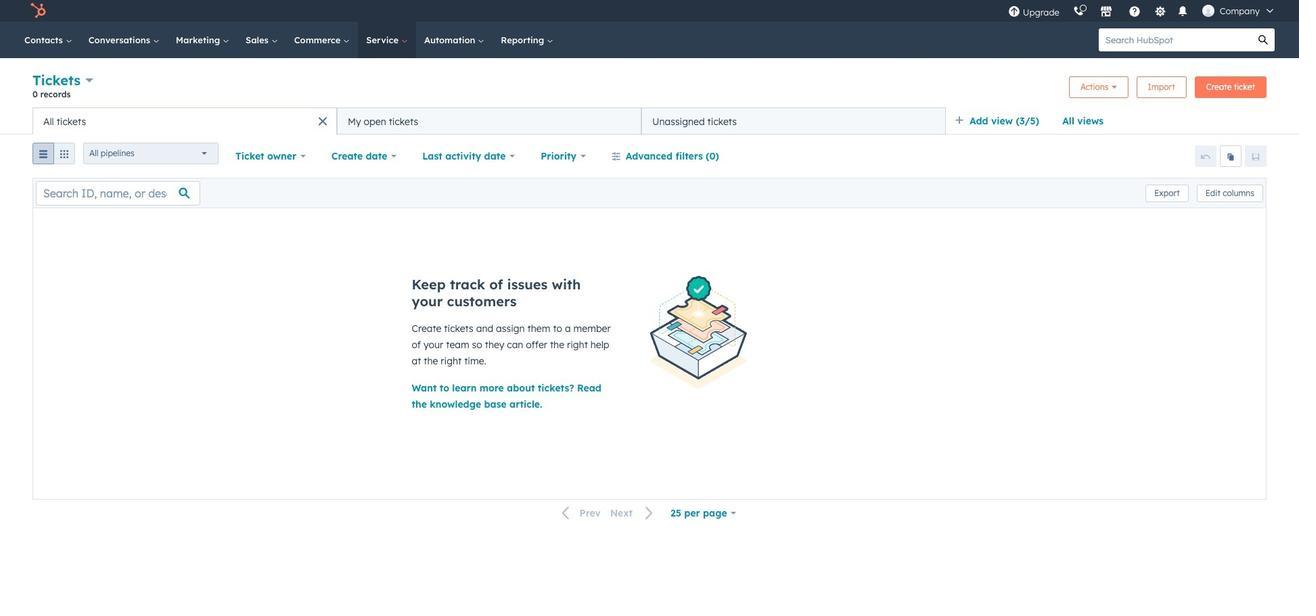 Task type: locate. For each thing, give the bounding box(es) containing it.
Search HubSpot search field
[[1099, 28, 1252, 51]]

banner
[[32, 70, 1267, 108]]

Search ID, name, or description search field
[[36, 181, 200, 205]]

group
[[32, 143, 75, 170]]

menu
[[1001, 0, 1283, 22]]



Task type: describe. For each thing, give the bounding box(es) containing it.
marketplaces image
[[1100, 6, 1112, 18]]

jacob simon image
[[1202, 5, 1215, 17]]

pagination navigation
[[554, 505, 662, 523]]



Task type: vqa. For each thing, say whether or not it's contained in the screenshot.
the "chatflow" inside Create chatflow button
no



